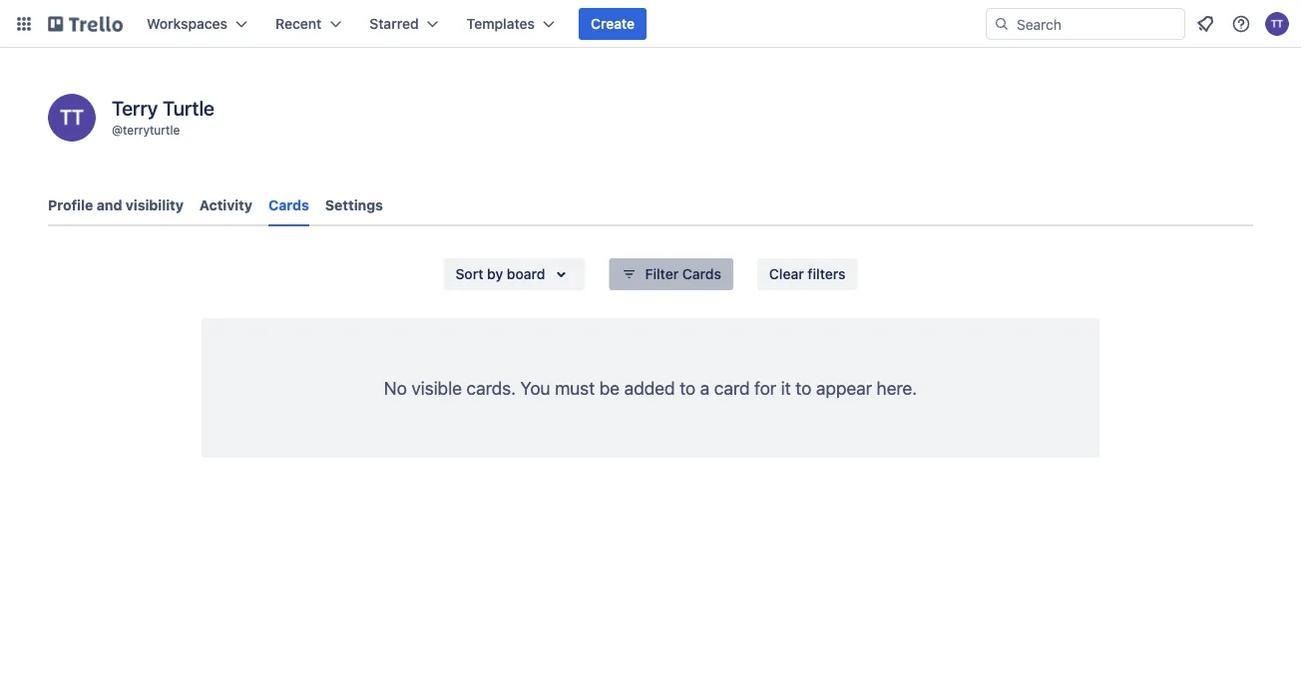 Task type: locate. For each thing, give the bounding box(es) containing it.
terry turtle (terryturtle) image right open information menu icon
[[1265, 12, 1289, 36]]

clear
[[769, 266, 804, 282]]

clear filters
[[769, 266, 846, 282]]

sort by board
[[456, 266, 545, 282]]

added
[[624, 377, 675, 399]]

by
[[487, 266, 503, 282]]

templates button
[[455, 8, 567, 40]]

0 vertical spatial cards
[[268, 197, 309, 214]]

1 horizontal spatial to
[[796, 377, 812, 399]]

activity link
[[200, 188, 252, 224]]

create button
[[579, 8, 647, 40]]

for
[[754, 377, 777, 399]]

0 horizontal spatial cards
[[268, 197, 309, 214]]

filter
[[645, 266, 679, 282]]

appear
[[816, 377, 872, 399]]

must
[[555, 377, 595, 399]]

terry turtle (terryturtle) image
[[1265, 12, 1289, 36], [48, 94, 96, 142]]

1 horizontal spatial cards
[[682, 266, 721, 282]]

starred
[[370, 15, 419, 32]]

1 vertical spatial cards
[[682, 266, 721, 282]]

terry turtle (terryturtle) image left '@' at top
[[48, 94, 96, 142]]

search image
[[994, 16, 1010, 32]]

0 horizontal spatial to
[[680, 377, 696, 399]]

Search field
[[1010, 9, 1184, 39]]

1 horizontal spatial terry turtle (terryturtle) image
[[1265, 12, 1289, 36]]

cards right the activity at the left top
[[268, 197, 309, 214]]

cards right filter
[[682, 266, 721, 282]]

1 to from the left
[[680, 377, 696, 399]]

recent button
[[263, 8, 354, 40]]

settings link
[[325, 188, 383, 224]]

a
[[700, 377, 710, 399]]

terryturtle
[[123, 123, 180, 137]]

terry turtle @ terryturtle
[[112, 96, 215, 137]]

settings
[[325, 197, 383, 214]]

0 horizontal spatial terry turtle (terryturtle) image
[[48, 94, 96, 142]]

to
[[680, 377, 696, 399], [796, 377, 812, 399]]

cards
[[268, 197, 309, 214], [682, 266, 721, 282]]

to right the it
[[796, 377, 812, 399]]

primary element
[[0, 0, 1301, 48]]

back to home image
[[48, 8, 123, 40]]

filter cards
[[645, 266, 721, 282]]

to left a
[[680, 377, 696, 399]]

be
[[599, 377, 620, 399]]



Task type: describe. For each thing, give the bounding box(es) containing it.
2 to from the left
[[796, 377, 812, 399]]

profile and visibility
[[48, 197, 184, 214]]

cards link
[[268, 188, 309, 227]]

starred button
[[358, 8, 451, 40]]

@
[[112, 123, 123, 137]]

card
[[714, 377, 750, 399]]

1 vertical spatial terry turtle (terryturtle) image
[[48, 94, 96, 142]]

filters
[[808, 266, 846, 282]]

turtle
[[163, 96, 215, 119]]

visibility
[[126, 197, 184, 214]]

open information menu image
[[1231, 14, 1251, 34]]

0 notifications image
[[1193, 12, 1217, 36]]

here.
[[877, 377, 917, 399]]

sort
[[456, 266, 483, 282]]

board
[[507, 266, 545, 282]]

0 vertical spatial terry turtle (terryturtle) image
[[1265, 12, 1289, 36]]

no
[[384, 377, 407, 399]]

cards.
[[467, 377, 516, 399]]

workspaces button
[[135, 8, 259, 40]]

clear filters button
[[757, 258, 858, 290]]

terry
[[112, 96, 158, 119]]

workspaces
[[147, 15, 228, 32]]

recent
[[275, 15, 322, 32]]

profile
[[48, 197, 93, 214]]

create
[[591, 15, 635, 32]]

sort by board button
[[444, 258, 585, 290]]

profile and visibility link
[[48, 188, 184, 224]]

templates
[[467, 15, 535, 32]]

visible
[[412, 377, 462, 399]]

no visible cards. you must be added to a card for it to appear here.
[[384, 377, 917, 399]]

it
[[781, 377, 791, 399]]

and
[[97, 197, 122, 214]]

cards inside the filter cards button
[[682, 266, 721, 282]]

filter cards button
[[609, 258, 733, 290]]

you
[[520, 377, 550, 399]]

activity
[[200, 197, 252, 214]]



Task type: vqa. For each thing, say whether or not it's contained in the screenshot.
home image
no



